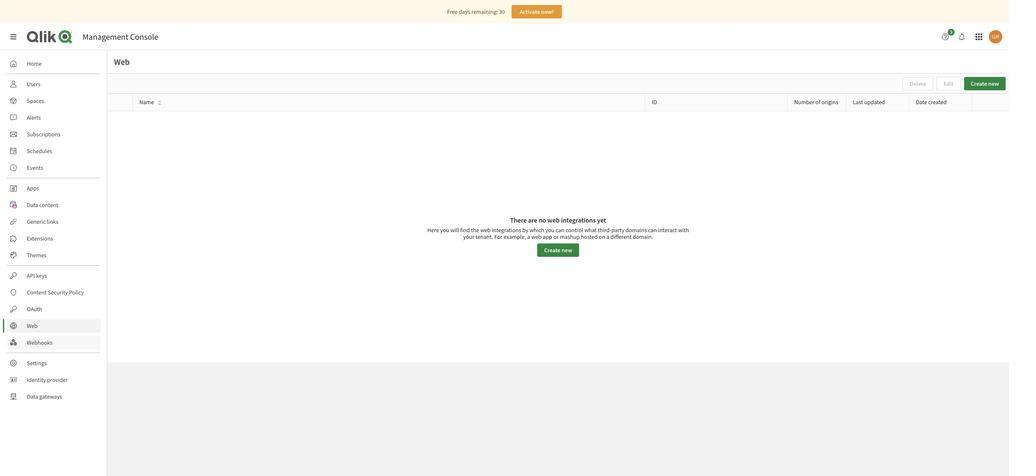 Task type: vqa. For each thing, say whether or not it's contained in the screenshot.
bottommost Updated 7 minutes ago
no



Task type: locate. For each thing, give the bounding box(es) containing it.
0 horizontal spatial integrations
[[492, 227, 521, 234]]

0 vertical spatial new
[[988, 80, 999, 88]]

spaces link
[[7, 94, 101, 108]]

the
[[471, 227, 479, 234]]

3 button
[[939, 29, 957, 44]]

0 vertical spatial web
[[114, 57, 130, 67]]

webhooks
[[27, 339, 53, 347]]

2 you from the left
[[545, 227, 555, 234]]

icon: caret-up element
[[157, 99, 162, 104]]

new
[[988, 80, 999, 88], [562, 247, 572, 254]]

create for topmost create new "button"
[[971, 80, 987, 88]]

1 vertical spatial web
[[27, 323, 38, 330]]

home link
[[7, 57, 101, 70]]

will
[[450, 227, 459, 234]]

no
[[539, 216, 546, 225]]

1 horizontal spatial web
[[114, 57, 130, 67]]

icon: caret-up image
[[157, 99, 162, 104]]

apps
[[27, 185, 39, 192]]

1 horizontal spatial create new button
[[964, 77, 1006, 91]]

1 horizontal spatial create new
[[971, 80, 999, 88]]

1 horizontal spatial web
[[531, 233, 542, 241]]

1 data from the top
[[27, 202, 38, 209]]

yet
[[597, 216, 606, 225]]

identity
[[27, 377, 46, 384]]

content security policy
[[27, 289, 84, 297]]

0 horizontal spatial you
[[440, 227, 449, 234]]

1 horizontal spatial can
[[648, 227, 657, 234]]

can left 'interact'
[[648, 227, 657, 234]]

create for create new "button" to the bottom
[[544, 247, 561, 254]]

api keys
[[27, 272, 47, 280]]

generic
[[27, 218, 46, 226]]

0 vertical spatial data
[[27, 202, 38, 209]]

for
[[494, 233, 502, 241]]

last updated
[[853, 99, 885, 106]]

integrations
[[561, 216, 596, 225], [492, 227, 521, 234]]

there
[[510, 216, 527, 225]]

content
[[39, 202, 58, 209]]

0 vertical spatial create new button
[[964, 77, 1006, 91]]

a right on
[[606, 233, 609, 241]]

can right app
[[556, 227, 565, 234]]

1 horizontal spatial integrations
[[561, 216, 596, 225]]

1 horizontal spatial you
[[545, 227, 555, 234]]

0 horizontal spatial create
[[544, 247, 561, 254]]

1 you from the left
[[440, 227, 449, 234]]

data down identity
[[27, 394, 38, 401]]

data inside 'data content' link
[[27, 202, 38, 209]]

activate now! link
[[512, 5, 562, 18]]

web right the
[[480, 227, 491, 234]]

you down no
[[545, 227, 555, 234]]

0 horizontal spatial new
[[562, 247, 572, 254]]

integrations up the control
[[561, 216, 596, 225]]

updated
[[864, 99, 885, 106]]

your
[[463, 233, 474, 241]]

control
[[566, 227, 583, 234]]

apps link
[[7, 182, 101, 195]]

name
[[139, 99, 154, 106]]

data
[[27, 202, 38, 209], [27, 394, 38, 401]]

data for data gateways
[[27, 394, 38, 401]]

alerts
[[27, 114, 41, 122]]

data inside data gateways 'link'
[[27, 394, 38, 401]]

1 vertical spatial new
[[562, 247, 572, 254]]

0 horizontal spatial can
[[556, 227, 565, 234]]

here
[[427, 227, 439, 234]]

create new
[[971, 80, 999, 88], [544, 247, 572, 254]]

create new button
[[964, 77, 1006, 91], [537, 244, 579, 257]]

create
[[971, 80, 987, 88], [544, 247, 561, 254]]

1 vertical spatial create new
[[544, 247, 572, 254]]

web down "oauth"
[[27, 323, 38, 330]]

subscriptions
[[27, 131, 60, 138]]

different
[[611, 233, 632, 241]]

example,
[[504, 233, 526, 241]]

api
[[27, 272, 35, 280]]

0 vertical spatial create new
[[971, 80, 999, 88]]

1 vertical spatial integrations
[[492, 227, 521, 234]]

events
[[27, 164, 43, 172]]

you left the will
[[440, 227, 449, 234]]

0 horizontal spatial a
[[527, 233, 530, 241]]

data for data content
[[27, 202, 38, 209]]

content
[[27, 289, 47, 297]]

web left app
[[531, 233, 542, 241]]

1 vertical spatial data
[[27, 394, 38, 401]]

data left content
[[27, 202, 38, 209]]

number of origins
[[794, 99, 838, 106]]

domains
[[626, 227, 647, 234]]

a right the example,
[[527, 233, 530, 241]]

can
[[556, 227, 565, 234], [648, 227, 657, 234]]

provider
[[47, 377, 68, 384]]

generic links link
[[7, 215, 101, 229]]

1 horizontal spatial a
[[606, 233, 609, 241]]

domain.
[[633, 233, 653, 241]]

web right no
[[548, 216, 560, 225]]

security
[[48, 289, 68, 297]]

0 horizontal spatial create new
[[544, 247, 572, 254]]

management console element
[[83, 31, 158, 42]]

1 horizontal spatial create
[[971, 80, 987, 88]]

1 vertical spatial create
[[544, 247, 561, 254]]

a
[[527, 233, 530, 241], [606, 233, 609, 241]]

now!
[[541, 8, 554, 16]]

settings
[[27, 360, 47, 368]]

2 can from the left
[[648, 227, 657, 234]]

users link
[[7, 78, 101, 91]]

last
[[853, 99, 863, 106]]

icon: caret-down image
[[157, 102, 162, 107]]

you
[[440, 227, 449, 234], [545, 227, 555, 234]]

created
[[928, 99, 947, 106]]

web down management console element
[[114, 57, 130, 67]]

0 horizontal spatial web
[[27, 323, 38, 330]]

0 horizontal spatial create new button
[[537, 244, 579, 257]]

1 horizontal spatial new
[[988, 80, 999, 88]]

settings link
[[7, 357, 101, 370]]

with
[[678, 227, 689, 234]]

2 data from the top
[[27, 394, 38, 401]]

integrations down 'there'
[[492, 227, 521, 234]]

console
[[130, 31, 158, 42]]

0 vertical spatial create
[[971, 80, 987, 88]]

0 vertical spatial integrations
[[561, 216, 596, 225]]



Task type: describe. For each thing, give the bounding box(es) containing it.
free days remaining: 30
[[447, 8, 505, 16]]

generic links
[[27, 218, 58, 226]]

content security policy link
[[7, 286, 101, 300]]

are
[[528, 216, 537, 225]]

management console
[[83, 31, 158, 42]]

data content link
[[7, 199, 101, 212]]

there are no web integrations yet here you will find the web integrations by which you can control what third-party domains can interact with your tenant. for example, a web app or mashup hosted on a different domain.
[[427, 216, 689, 241]]

navigation pane element
[[0, 54, 107, 407]]

on
[[599, 233, 605, 241]]

remaining:
[[472, 8, 498, 16]]

oauth
[[27, 306, 42, 313]]

data gateways
[[27, 394, 62, 401]]

tenant.
[[476, 233, 493, 241]]

third-
[[598, 227, 612, 234]]

events link
[[7, 161, 101, 175]]

subscriptions link
[[7, 128, 101, 141]]

or
[[553, 233, 559, 241]]

themes link
[[7, 249, 101, 262]]

days
[[459, 8, 470, 16]]

web inside navigation pane element
[[27, 323, 38, 330]]

party
[[612, 227, 624, 234]]

2 horizontal spatial web
[[548, 216, 560, 225]]

id
[[652, 99, 657, 106]]

find
[[460, 227, 470, 234]]

spaces
[[27, 97, 44, 105]]

by
[[522, 227, 528, 234]]

api keys link
[[7, 269, 101, 283]]

policy
[[69, 289, 84, 297]]

keys
[[36, 272, 47, 280]]

hosted
[[581, 233, 598, 241]]

2 a from the left
[[606, 233, 609, 241]]

date
[[916, 99, 927, 106]]

of
[[816, 99, 821, 106]]

30
[[499, 8, 505, 16]]

greg robinson image
[[989, 30, 1002, 44]]

alerts link
[[7, 111, 101, 124]]

links
[[47, 218, 58, 226]]

number
[[794, 99, 814, 106]]

users
[[27, 80, 40, 88]]

3
[[950, 29, 953, 35]]

webhooks link
[[7, 337, 101, 350]]

1 a from the left
[[527, 233, 530, 241]]

identity provider
[[27, 377, 68, 384]]

date created
[[916, 99, 947, 106]]

extensions link
[[7, 232, 101, 246]]

what
[[584, 227, 597, 234]]

data content
[[27, 202, 58, 209]]

mashup
[[560, 233, 580, 241]]

app
[[543, 233, 552, 241]]

identity provider link
[[7, 374, 101, 387]]

extensions
[[27, 235, 53, 243]]

interact
[[658, 227, 677, 234]]

home
[[27, 60, 42, 67]]

activate
[[520, 8, 540, 16]]

1 vertical spatial create new button
[[537, 244, 579, 257]]

data gateways link
[[7, 391, 101, 404]]

oauth link
[[7, 303, 101, 316]]

0 horizontal spatial web
[[480, 227, 491, 234]]

free
[[447, 8, 458, 16]]

1 can from the left
[[556, 227, 565, 234]]

close sidebar menu image
[[10, 34, 17, 40]]

management
[[83, 31, 128, 42]]

activate now!
[[520, 8, 554, 16]]

origins
[[822, 99, 838, 106]]

which
[[530, 227, 544, 234]]

web link
[[7, 320, 101, 333]]

schedules link
[[7, 145, 101, 158]]

schedules
[[27, 148, 52, 155]]

themes
[[27, 252, 46, 259]]

gateways
[[39, 394, 62, 401]]

icon: caret-down element
[[157, 102, 162, 107]]



